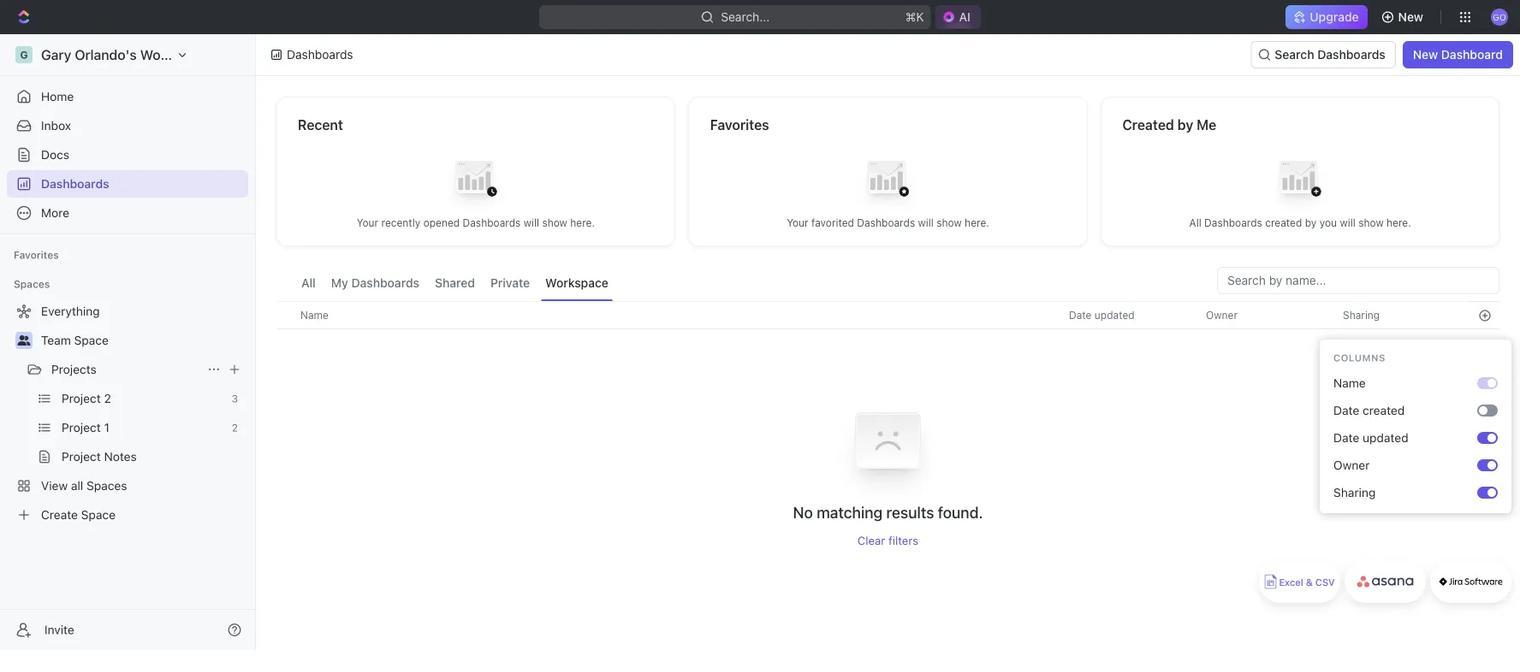 Task type: vqa. For each thing, say whether or not it's contained in the screenshot.
the rightmost 'Agenda'
no



Task type: locate. For each thing, give the bounding box(es) containing it.
matching
[[817, 504, 883, 522]]

opened
[[423, 217, 460, 229]]

2 your from the left
[[787, 217, 809, 229]]

Search by name... text field
[[1227, 268, 1489, 294]]

0 horizontal spatial show
[[542, 217, 567, 229]]

new up new dashboard
[[1398, 10, 1423, 24]]

name
[[300, 309, 329, 321], [1333, 376, 1366, 390]]

0 horizontal spatial your
[[357, 217, 378, 229]]

2 horizontal spatial will
[[1340, 217, 1356, 229]]

1 horizontal spatial name
[[1333, 376, 1366, 390]]

new dashboard
[[1413, 48, 1503, 62]]

tree containing team space
[[7, 298, 248, 529]]

row
[[276, 301, 1499, 330]]

1 vertical spatial new
[[1413, 48, 1438, 62]]

by left you
[[1305, 217, 1317, 229]]

1 horizontal spatial all
[[1189, 217, 1201, 229]]

1 horizontal spatial date updated
[[1333, 431, 1408, 445]]

search...
[[721, 10, 770, 24]]

no matching results found. row
[[276, 390, 1499, 547]]

date updated
[[1069, 309, 1135, 321], [1333, 431, 1408, 445]]

0 horizontal spatial will
[[524, 217, 539, 229]]

1 vertical spatial by
[[1305, 217, 1317, 229]]

excel & csv link
[[1259, 561, 1340, 603]]

no data image
[[837, 390, 939, 503]]

1 horizontal spatial created
[[1363, 404, 1405, 418]]

3 will from the left
[[1340, 217, 1356, 229]]

new down new "button"
[[1413, 48, 1438, 62]]

0 horizontal spatial name
[[300, 309, 329, 321]]

0 horizontal spatial updated
[[1095, 309, 1135, 321]]

0 vertical spatial created
[[1265, 217, 1302, 229]]

1 vertical spatial owner
[[1333, 458, 1370, 472]]

show
[[542, 217, 567, 229], [937, 217, 962, 229], [1358, 217, 1384, 229]]

will up private
[[524, 217, 539, 229]]

0 vertical spatial owner
[[1206, 309, 1238, 321]]

upgrade link
[[1286, 5, 1367, 29]]

date updated button
[[1059, 302, 1145, 329]]

0 vertical spatial date updated
[[1069, 309, 1135, 321]]

1 horizontal spatial by
[[1305, 217, 1317, 229]]

date updated inside button
[[1069, 309, 1135, 321]]

1 vertical spatial date updated
[[1333, 431, 1408, 445]]

clear filters button
[[857, 534, 918, 547]]

csv
[[1315, 577, 1335, 588]]

by left me at right
[[1177, 117, 1193, 133]]

created down the no created by me dashboards image
[[1265, 217, 1302, 229]]

will right you
[[1340, 217, 1356, 229]]

workspace
[[545, 276, 608, 290]]

name inside row
[[300, 309, 329, 321]]

invite
[[45, 623, 74, 637]]

2 here. from the left
[[965, 217, 989, 229]]

1 horizontal spatial your
[[787, 217, 809, 229]]

excel
[[1279, 577, 1303, 588]]

new
[[1398, 10, 1423, 24], [1413, 48, 1438, 62]]

new for new dashboard
[[1413, 48, 1438, 62]]

all inside all button
[[301, 276, 316, 290]]

2 horizontal spatial show
[[1358, 217, 1384, 229]]

0 vertical spatial name
[[300, 309, 329, 321]]

sharing
[[1343, 309, 1380, 321], [1333, 486, 1376, 500]]

columns
[[1333, 353, 1386, 364]]

owner inside row
[[1206, 309, 1238, 321]]

your
[[357, 217, 378, 229], [787, 217, 809, 229]]

your favorited dashboards will show here.
[[787, 217, 989, 229]]

2 horizontal spatial here.
[[1387, 217, 1411, 229]]

private button
[[486, 267, 534, 301]]

sharing down the date created
[[1333, 486, 1376, 500]]

user group image
[[18, 336, 30, 346]]

no matching results found.
[[793, 504, 983, 522]]

my dashboards button
[[327, 267, 424, 301]]

0 horizontal spatial all
[[301, 276, 316, 290]]

no favorited dashboards image
[[854, 148, 922, 216]]

sharing down search by name... text field
[[1343, 309, 1380, 321]]

1 horizontal spatial here.
[[965, 217, 989, 229]]

dashboards
[[287, 48, 353, 62], [1317, 48, 1385, 62], [41, 177, 109, 191], [463, 217, 521, 229], [857, 217, 915, 229], [1204, 217, 1262, 229], [351, 276, 419, 290]]

name down columns
[[1333, 376, 1366, 390]]

tree
[[7, 298, 248, 529]]

3 here. from the left
[[1387, 217, 1411, 229]]

&
[[1306, 577, 1313, 588]]

no recent dashboards image
[[441, 148, 510, 216]]

owner
[[1206, 309, 1238, 321], [1333, 458, 1370, 472]]

upgrade
[[1310, 10, 1359, 24]]

tab list
[[297, 267, 613, 301]]

0 horizontal spatial favorites
[[14, 249, 59, 261]]

updated
[[1095, 309, 1135, 321], [1363, 431, 1408, 445]]

0 vertical spatial by
[[1177, 117, 1193, 133]]

0 vertical spatial updated
[[1095, 309, 1135, 321]]

created
[[1265, 217, 1302, 229], [1363, 404, 1405, 418]]

will down no favorited dashboards image
[[918, 217, 934, 229]]

date
[[1069, 309, 1092, 321], [1333, 404, 1359, 418], [1333, 431, 1359, 445]]

clear filters
[[857, 534, 918, 547]]

0 horizontal spatial date updated
[[1069, 309, 1135, 321]]

new inside button
[[1413, 48, 1438, 62]]

1 your from the left
[[357, 217, 378, 229]]

docs
[[41, 148, 69, 162]]

⌘k
[[905, 10, 924, 24]]

1 vertical spatial favorites
[[14, 249, 59, 261]]

by
[[1177, 117, 1193, 133], [1305, 217, 1317, 229]]

favorites
[[710, 117, 769, 133], [14, 249, 59, 261]]

new dashboard button
[[1403, 41, 1513, 68]]

all
[[1189, 217, 1201, 229], [301, 276, 316, 290]]

found.
[[938, 504, 983, 522]]

here.
[[570, 217, 595, 229], [965, 217, 989, 229], [1387, 217, 1411, 229]]

1 horizontal spatial show
[[937, 217, 962, 229]]

1 horizontal spatial updated
[[1363, 431, 1408, 445]]

1 vertical spatial updated
[[1363, 431, 1408, 445]]

inbox link
[[7, 112, 248, 140]]

1 vertical spatial all
[[301, 276, 316, 290]]

your left favorited in the right top of the page
[[787, 217, 809, 229]]

1 vertical spatial created
[[1363, 404, 1405, 418]]

created
[[1122, 117, 1174, 133]]

1 horizontal spatial will
[[918, 217, 934, 229]]

created down columns
[[1363, 404, 1405, 418]]

new inside "button"
[[1398, 10, 1423, 24]]

recently
[[381, 217, 420, 229]]

0 vertical spatial favorites
[[710, 117, 769, 133]]

1 vertical spatial sharing
[[1333, 486, 1376, 500]]

shared button
[[431, 267, 479, 301]]

me
[[1197, 117, 1216, 133]]

0 vertical spatial date
[[1069, 309, 1092, 321]]

will
[[524, 217, 539, 229], [918, 217, 934, 229], [1340, 217, 1356, 229]]

excel & csv
[[1279, 577, 1335, 588]]

3 show from the left
[[1358, 217, 1384, 229]]

0 horizontal spatial owner
[[1206, 309, 1238, 321]]

team space
[[41, 333, 109, 347]]

0 vertical spatial new
[[1398, 10, 1423, 24]]

0 horizontal spatial here.
[[570, 217, 595, 229]]

you
[[1320, 217, 1337, 229]]

0 vertical spatial sharing
[[1343, 309, 1380, 321]]

updated inside date updated button
[[1095, 309, 1135, 321]]

created by me
[[1122, 117, 1216, 133]]

name down all button
[[300, 309, 329, 321]]

workspace button
[[541, 267, 613, 301]]

1 vertical spatial date
[[1333, 404, 1359, 418]]

your left recently
[[357, 217, 378, 229]]

0 vertical spatial all
[[1189, 217, 1201, 229]]



Task type: describe. For each thing, give the bounding box(es) containing it.
all for all dashboards created by you will show here.
[[1189, 217, 1201, 229]]

favorites button
[[7, 245, 66, 265]]

1 horizontal spatial owner
[[1333, 458, 1370, 472]]

team
[[41, 333, 71, 347]]

all dashboards created by you will show here.
[[1189, 217, 1411, 229]]

home link
[[7, 83, 248, 110]]

1 vertical spatial name
[[1333, 376, 1366, 390]]

1 show from the left
[[542, 217, 567, 229]]

projects link
[[51, 356, 200, 383]]

favorites inside button
[[14, 249, 59, 261]]

no created by me dashboards image
[[1266, 148, 1334, 216]]

sharing inside row
[[1343, 309, 1380, 321]]

dashboards inside sidebar navigation
[[41, 177, 109, 191]]

your for favorites
[[787, 217, 809, 229]]

row containing name
[[276, 301, 1499, 330]]

2 show from the left
[[937, 217, 962, 229]]

filters
[[888, 534, 918, 547]]

search
[[1275, 48, 1314, 62]]

1 will from the left
[[524, 217, 539, 229]]

spaces
[[14, 278, 50, 290]]

my
[[331, 276, 348, 290]]

search dashboards button
[[1251, 41, 1396, 68]]

no matching results found. table
[[276, 301, 1499, 547]]

space
[[74, 333, 109, 347]]

all button
[[297, 267, 320, 301]]

docs link
[[7, 141, 248, 169]]

date inside button
[[1069, 309, 1092, 321]]

new for new
[[1398, 10, 1423, 24]]

results
[[886, 504, 934, 522]]

dashboards inside tab list
[[351, 276, 419, 290]]

my dashboards
[[331, 276, 419, 290]]

favorited
[[811, 217, 854, 229]]

0 horizontal spatial created
[[1265, 217, 1302, 229]]

shared
[[435, 276, 475, 290]]

new button
[[1374, 3, 1434, 31]]

search dashboards
[[1275, 48, 1385, 62]]

recent
[[298, 117, 343, 133]]

inbox
[[41, 119, 71, 133]]

your recently opened dashboards will show here.
[[357, 217, 595, 229]]

all for all
[[301, 276, 316, 290]]

1 here. from the left
[[570, 217, 595, 229]]

no
[[793, 504, 813, 522]]

tab list containing all
[[297, 267, 613, 301]]

dashboards link
[[7, 170, 248, 198]]

sidebar navigation
[[0, 34, 256, 650]]

2 will from the left
[[918, 217, 934, 229]]

home
[[41, 89, 74, 104]]

tree inside sidebar navigation
[[7, 298, 248, 529]]

your for recent
[[357, 217, 378, 229]]

clear
[[857, 534, 885, 547]]

2 vertical spatial date
[[1333, 431, 1359, 445]]

projects
[[51, 362, 97, 377]]

dashboard
[[1441, 48, 1503, 62]]

date created
[[1333, 404, 1405, 418]]

0 horizontal spatial by
[[1177, 117, 1193, 133]]

team space link
[[41, 327, 245, 354]]

private
[[490, 276, 530, 290]]

1 horizontal spatial favorites
[[710, 117, 769, 133]]



